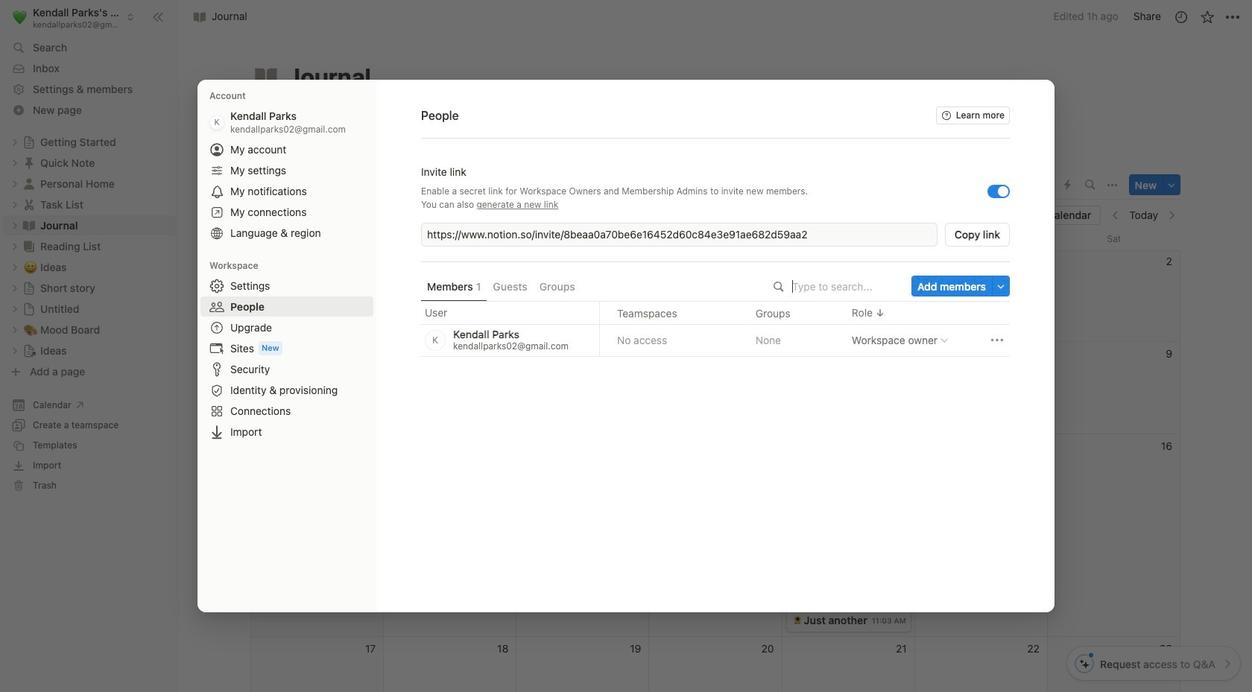 Task type: locate. For each thing, give the bounding box(es) containing it.
Type to search... text field
[[793, 280, 902, 293]]

favorite image
[[1200, 9, 1215, 24]]

tab list
[[251, 170, 993, 200]]

updates image
[[1174, 9, 1189, 24]]

None text field
[[427, 227, 935, 242]]

💚 image
[[13, 8, 27, 26]]

previous month image
[[1111, 211, 1122, 221]]



Task type: describe. For each thing, give the bounding box(es) containing it.
type to search... image
[[774, 282, 784, 292]]

change page icon image
[[253, 63, 280, 90]]

close sidebar image
[[152, 11, 164, 23]]

next month image
[[1167, 211, 1177, 221]]

🌻 image
[[793, 615, 802, 627]]

create and view automations image
[[1065, 180, 1072, 190]]



Task type: vqa. For each thing, say whether or not it's contained in the screenshot.
Change page icon
yes



